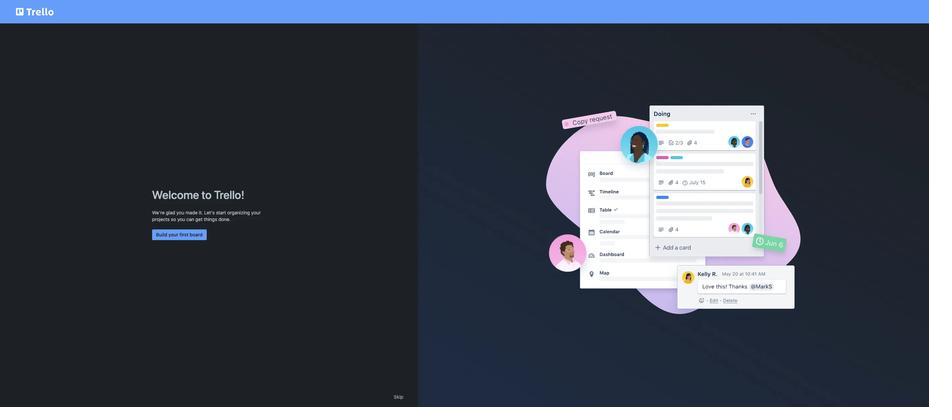 Task type: vqa. For each thing, say whether or not it's contained in the screenshot.
Added corresponding to Greg Robinson added Project 1 to To Do 12 minutes ago
no



Task type: locate. For each thing, give the bounding box(es) containing it.
0 vertical spatial your
[[251, 210, 261, 216]]

your right organizing
[[251, 210, 261, 216]]

your
[[251, 210, 261, 216], [169, 232, 178, 238]]

you right so
[[177, 217, 185, 222]]

welcome to trello! image
[[541, 98, 807, 333]]

build
[[156, 232, 167, 238]]

your left first
[[169, 232, 178, 238]]

your inside we're glad you made it. let's start organizing your projects so you can get things done.
[[251, 210, 261, 216]]

1 horizontal spatial your
[[251, 210, 261, 216]]

so
[[171, 217, 176, 222]]

it.
[[199, 210, 203, 216]]

0 horizontal spatial your
[[169, 232, 178, 238]]

to
[[202, 188, 212, 202]]

you right the 'glad'
[[177, 210, 184, 216]]

trello!
[[214, 188, 245, 202]]

build your first board
[[156, 232, 203, 238]]

1 vertical spatial your
[[169, 232, 178, 238]]

you
[[177, 210, 184, 216], [177, 217, 185, 222]]

start
[[216, 210, 226, 216]]

skip
[[394, 395, 404, 401]]

first
[[180, 232, 189, 238]]



Task type: describe. For each thing, give the bounding box(es) containing it.
done.
[[219, 217, 231, 222]]

skip button
[[394, 395, 404, 401]]

0 vertical spatial you
[[177, 210, 184, 216]]

organizing
[[227, 210, 250, 216]]

welcome to trello!
[[152, 188, 245, 202]]

made
[[186, 210, 198, 216]]

welcome
[[152, 188, 199, 202]]

let's
[[204, 210, 215, 216]]

we're
[[152, 210, 165, 216]]

your inside button
[[169, 232, 178, 238]]

glad
[[166, 210, 175, 216]]

can
[[187, 217, 194, 222]]

projects
[[152, 217, 170, 222]]

1 vertical spatial you
[[177, 217, 185, 222]]

board
[[190, 232, 203, 238]]

trello image
[[15, 4, 55, 19]]

things
[[204, 217, 217, 222]]

get
[[196, 217, 203, 222]]

build your first board button
[[152, 230, 207, 241]]

we're glad you made it. let's start organizing your projects so you can get things done.
[[152, 210, 261, 222]]



